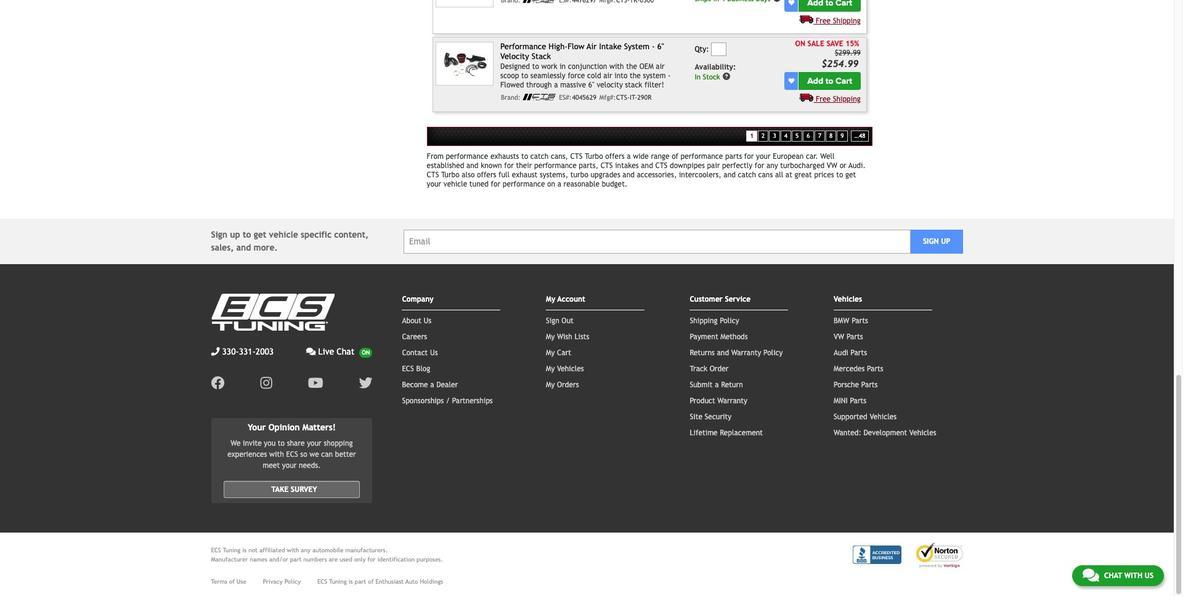 Task type: locate. For each thing, give the bounding box(es) containing it.
330-331-2003
[[222, 347, 274, 357]]

of right range
[[672, 153, 679, 161]]

vehicle up more. at the left
[[269, 230, 298, 240]]

add to wish list image
[[789, 0, 795, 6], [789, 78, 795, 84]]

0 vertical spatial free shipping
[[816, 16, 861, 25]]

free right free shipping icon
[[816, 95, 831, 103]]

ecs for ecs tuning is not affiliated with any automobile manufacturers. manufacturer names and/or part numbers are used only for identification purposes.
[[211, 547, 221, 554]]

1 horizontal spatial tuning
[[329, 579, 347, 586]]

my cart link
[[546, 349, 571, 358]]

system
[[624, 42, 650, 51]]

stack
[[532, 52, 551, 61]]

submit
[[690, 381, 713, 390]]

my for my cart
[[546, 349, 555, 358]]

/
[[446, 397, 450, 406]]

turbo
[[585, 153, 603, 161], [441, 171, 460, 180]]

0 vertical spatial chat
[[337, 347, 355, 357]]

add to wish list image left add at the top right
[[789, 78, 795, 84]]

ecs left blog
[[402, 365, 414, 374]]

1 vertical spatial comments image
[[1083, 568, 1100, 583]]

get inside "sign up to get vehicle specific content, sales, and more."
[[254, 230, 266, 240]]

my left the orders
[[546, 381, 555, 390]]

1 vertical spatial is
[[349, 579, 353, 586]]

a
[[554, 81, 558, 89], [627, 153, 631, 161], [558, 180, 562, 189], [430, 381, 434, 390], [715, 381, 719, 390]]

get up more. at the left
[[254, 230, 266, 240]]

supported vehicles link
[[834, 413, 897, 422]]

car.
[[806, 153, 818, 161]]

0 vertical spatial is
[[242, 547, 247, 554]]

1 free from the top
[[816, 16, 831, 25]]

comments image left 'live'
[[306, 348, 316, 357]]

parts for vw parts
[[847, 333, 863, 342]]

offers up intakes
[[605, 153, 625, 161]]

vw up audi
[[834, 333, 845, 342]]

2 vertical spatial us
[[1145, 572, 1154, 581]]

up inside button
[[941, 238, 951, 246]]

1 add to wish list image from the top
[[789, 0, 795, 6]]

performance up also on the top left of page
[[446, 153, 488, 161]]

return
[[721, 381, 743, 390]]

2 vertical spatial policy
[[285, 579, 301, 586]]

warranty
[[731, 349, 761, 358], [718, 397, 748, 406]]

2 free shipping from the top
[[816, 95, 861, 103]]

of left use
[[229, 579, 235, 586]]

1 vertical spatial -
[[668, 71, 671, 80]]

catch up their
[[531, 153, 549, 161]]

my wish lists
[[546, 333, 590, 342]]

vehicles up the orders
[[557, 365, 584, 374]]

1 horizontal spatial chat
[[1104, 572, 1123, 581]]

0 horizontal spatial offers
[[477, 171, 496, 180]]

exhausts
[[491, 153, 519, 161]]

through
[[526, 81, 552, 89]]

shipping up payment
[[690, 317, 718, 326]]

offers down known
[[477, 171, 496, 180]]

tuned
[[470, 180, 489, 189]]

parts down porsche parts at right
[[850, 397, 867, 406]]

turbo up 'parts,'
[[585, 153, 603, 161]]

0 horizontal spatial of
[[229, 579, 235, 586]]

save
[[827, 39, 844, 48]]

part right and/or
[[290, 557, 302, 563]]

1 my from the top
[[546, 296, 556, 304]]

question sign image
[[773, 0, 782, 2]]

and up order
[[717, 349, 729, 358]]

vw down well
[[827, 162, 838, 170]]

0 horizontal spatial vehicle
[[269, 230, 298, 240]]

with
[[610, 62, 624, 71], [269, 451, 284, 459], [287, 547, 299, 554], [1125, 572, 1143, 581]]

1 vertical spatial get
[[254, 230, 266, 240]]

ecs down numbers
[[317, 579, 327, 586]]

shipping policy link
[[690, 317, 739, 326]]

free right free shipping image
[[816, 16, 831, 25]]

5 my from the top
[[546, 381, 555, 390]]

Email email field
[[404, 230, 911, 254]]

add to wish list image right question sign icon
[[789, 0, 795, 6]]

not
[[249, 547, 258, 554]]

tuning inside ecs tuning is not affiliated with any automobile manufacturers. manufacturer names and/or part numbers are used only for identification purposes.
[[223, 547, 241, 554]]

0 horizontal spatial any
[[301, 547, 311, 554]]

cart down 'wish'
[[557, 349, 571, 358]]

0 vertical spatial policy
[[720, 317, 739, 326]]

parts for porsche parts
[[862, 381, 878, 390]]

returns
[[690, 349, 715, 358]]

sign
[[211, 230, 228, 240], [923, 238, 939, 246], [546, 317, 560, 326]]

1 horizontal spatial offers
[[605, 153, 625, 161]]

up inside "sign up to get vehicle specific content, sales, and more."
[[230, 230, 240, 240]]

tuning for part
[[329, 579, 347, 586]]

0 vertical spatial any
[[767, 162, 778, 170]]

us for contact us
[[430, 349, 438, 358]]

holdings
[[420, 579, 443, 586]]

2 horizontal spatial of
[[672, 153, 679, 161]]

cart down the $254.99 at the right of page
[[836, 76, 853, 86]]

sponsorships / partnerships
[[402, 397, 493, 406]]

sign up button
[[911, 230, 963, 254]]

affiliated
[[259, 547, 285, 554]]

7 link
[[815, 131, 825, 142]]

performance up pair
[[681, 153, 723, 161]]

my vehicles
[[546, 365, 584, 374]]

get down 'audi.'
[[846, 171, 856, 180]]

my up the my vehicles link
[[546, 349, 555, 358]]

free shipping image
[[800, 15, 814, 23]]

is for part
[[349, 579, 353, 586]]

parts
[[725, 153, 742, 161]]

of left enthusiast
[[368, 579, 374, 586]]

0 horizontal spatial is
[[242, 547, 247, 554]]

parts up mercedes parts
[[851, 349, 867, 358]]

0 horizontal spatial get
[[254, 230, 266, 240]]

parts up porsche parts link
[[867, 365, 884, 374]]

331-
[[239, 347, 256, 357]]

payment
[[690, 333, 718, 342]]

returns and warranty policy
[[690, 349, 783, 358]]

9 link
[[837, 131, 848, 142]]

1 vertical spatial catch
[[738, 171, 756, 180]]

parts down mercedes parts
[[862, 381, 878, 390]]

dealer
[[436, 381, 458, 390]]

4 my from the top
[[546, 365, 555, 374]]

2 horizontal spatial policy
[[764, 349, 783, 358]]

1 vertical spatial shipping
[[833, 95, 861, 103]]

free shipping down add to cart button
[[816, 95, 861, 103]]

parts for mercedes parts
[[867, 365, 884, 374]]

get inside the from performance exhausts to catch cans, cts turbo offers a wide range of performance parts for your european car. well established and known for their performance parts, cts intakes and cts downpipes pair perfectly for any turbocharged vw or audi. cts turbo also offers full exhaust systems, turbo upgrades and accessories, intercoolers, and catch cans all at great prices to get your vehicle tuned for performance on a reasonable budget.
[[846, 171, 856, 180]]

warranty down return
[[718, 397, 748, 406]]

wanted: development vehicles
[[834, 429, 937, 438]]

1 free shipping from the top
[[816, 16, 861, 25]]

1 horizontal spatial vehicle
[[444, 180, 467, 189]]

and down wide
[[641, 162, 653, 170]]

any inside the from performance exhausts to catch cans, cts turbo offers a wide range of performance parts for your european car. well established and known for their performance parts, cts intakes and cts downpipes pair perfectly for any turbocharged vw or audi. cts turbo also offers full exhaust systems, turbo upgrades and accessories, intercoolers, and catch cans all at great prices to get your vehicle tuned for performance on a reasonable budget.
[[767, 162, 778, 170]]

1 horizontal spatial part
[[355, 579, 366, 586]]

0 vertical spatial turbo
[[585, 153, 603, 161]]

a right on
[[558, 180, 562, 189]]

6" right system
[[658, 42, 664, 51]]

1 horizontal spatial catch
[[738, 171, 756, 180]]

comments image inside 'live chat' link
[[306, 348, 316, 357]]

the
[[626, 62, 637, 71], [630, 71, 641, 80]]

and down perfectly
[[724, 171, 736, 180]]

my left account
[[546, 296, 556, 304]]

catch
[[531, 153, 549, 161], [738, 171, 756, 180]]

mini parts
[[834, 397, 867, 406]]

cts - corporate logo image up performance in the left of the page
[[523, 0, 556, 3]]

add
[[808, 76, 824, 86]]

1 horizontal spatial cart
[[836, 76, 853, 86]]

policy for shipping policy
[[720, 317, 739, 326]]

and
[[467, 162, 479, 170], [641, 162, 653, 170], [623, 171, 635, 180], [724, 171, 736, 180], [236, 243, 251, 253], [717, 349, 729, 358]]

question sign image
[[723, 72, 731, 80]]

auto
[[406, 579, 418, 586]]

take survey button
[[223, 482, 360, 499]]

sign inside "sign up to get vehicle specific content, sales, and more."
[[211, 230, 228, 240]]

1 vertical spatial tuning
[[329, 579, 347, 586]]

0 horizontal spatial catch
[[531, 153, 549, 161]]

0 horizontal spatial part
[[290, 557, 302, 563]]

tuning down are
[[329, 579, 347, 586]]

0 vertical spatial us
[[424, 317, 432, 326]]

0 horizontal spatial 6"
[[588, 81, 595, 89]]

warranty down methods
[[731, 349, 761, 358]]

0 vertical spatial comments image
[[306, 348, 316, 357]]

1 horizontal spatial 6"
[[658, 42, 664, 51]]

is down the used at the left bottom of page
[[349, 579, 353, 586]]

cart inside add to cart button
[[836, 76, 853, 86]]

1 horizontal spatial sign
[[546, 317, 560, 326]]

shipping policy
[[690, 317, 739, 326]]

ecs left so
[[286, 451, 298, 459]]

shipping up 15%
[[833, 16, 861, 25]]

part
[[290, 557, 302, 563], [355, 579, 366, 586]]

a down 'seamlessly'
[[554, 81, 558, 89]]

catch down perfectly
[[738, 171, 756, 180]]

any up numbers
[[301, 547, 311, 554]]

my for my account
[[546, 296, 556, 304]]

0 vertical spatial catch
[[531, 153, 549, 161]]

only
[[354, 557, 366, 563]]

1 vertical spatial air
[[604, 71, 612, 80]]

2 link
[[758, 131, 769, 142]]

enthusiast auto holdings link
[[376, 578, 443, 587]]

1 vertical spatial cts - corporate logo image
[[523, 94, 556, 100]]

ecs for ecs blog
[[402, 365, 414, 374]]

force
[[568, 71, 585, 80]]

1 horizontal spatial policy
[[720, 317, 739, 326]]

1 link
[[747, 131, 758, 142]]

6
[[807, 132, 810, 139]]

parts down bmw parts
[[847, 333, 863, 342]]

cts - corporate logo image down through
[[523, 94, 556, 100]]

audi.
[[849, 162, 866, 170]]

air up system
[[656, 62, 665, 71]]

1 horizontal spatial up
[[941, 238, 951, 246]]

0 horizontal spatial turbo
[[441, 171, 460, 180]]

ecs tuning is not affiliated with any automobile manufacturers. manufacturer names and/or part numbers are used only for identification purposes.
[[211, 547, 443, 563]]

0 horizontal spatial policy
[[285, 579, 301, 586]]

twitter logo image
[[359, 377, 373, 390]]

terms
[[211, 579, 227, 586]]

up for sign up
[[941, 238, 951, 246]]

1 horizontal spatial turbo
[[585, 153, 603, 161]]

the up into
[[626, 62, 637, 71]]

for up perfectly
[[745, 153, 754, 161]]

budget.
[[602, 180, 628, 189]]

for down exhausts in the left top of the page
[[504, 162, 514, 170]]

2 my from the top
[[546, 333, 555, 342]]

cts down established
[[427, 171, 439, 180]]

ecs up manufacturer
[[211, 547, 221, 554]]

facebook logo image
[[211, 377, 225, 390]]

0 horizontal spatial tuning
[[223, 547, 241, 554]]

cts-
[[616, 94, 630, 101]]

0 vertical spatial get
[[846, 171, 856, 180]]

cts down range
[[655, 162, 668, 170]]

pair
[[707, 162, 720, 170]]

youtube logo image
[[308, 377, 323, 390]]

any up 'cans'
[[767, 162, 778, 170]]

0 vertical spatial add to wish list image
[[789, 0, 795, 6]]

us for about us
[[424, 317, 432, 326]]

1 horizontal spatial -
[[668, 71, 671, 80]]

free shipping for free shipping icon
[[816, 95, 861, 103]]

in
[[560, 62, 566, 71]]

contact us link
[[402, 349, 438, 358]]

comments image
[[306, 348, 316, 357], [1083, 568, 1100, 583]]

parts for mini parts
[[850, 397, 867, 406]]

1 vertical spatial turbo
[[441, 171, 460, 180]]

with inside we invite you to share your shopping experiences with ecs so we can better meet your needs.
[[269, 451, 284, 459]]

0 horizontal spatial air
[[604, 71, 612, 80]]

tuning up manufacturer
[[223, 547, 241, 554]]

0 horizontal spatial sign
[[211, 230, 228, 240]]

1 horizontal spatial get
[[846, 171, 856, 180]]

vehicle
[[444, 180, 467, 189], [269, 230, 298, 240]]

1 vertical spatial vw
[[834, 333, 845, 342]]

free shipping up save
[[816, 16, 861, 25]]

-
[[652, 42, 655, 51], [668, 71, 671, 80]]

for down manufacturers.
[[368, 557, 376, 563]]

1 vertical spatial any
[[301, 547, 311, 554]]

for up 'cans'
[[755, 162, 765, 170]]

0 vertical spatial cart
[[836, 76, 853, 86]]

cts
[[571, 153, 583, 161], [601, 162, 613, 170], [655, 162, 668, 170], [427, 171, 439, 180]]

system
[[643, 71, 666, 80]]

and right sales,
[[236, 243, 251, 253]]

is inside ecs tuning is not affiliated with any automobile manufacturers. manufacturer names and/or part numbers are used only for identification purposes.
[[242, 547, 247, 554]]

es#4476297 - cts-tr-0300 - cts stage 2 turbo upgrade - a perfect upgrade for your stock turbos with no core required! - cts - bmw image
[[436, 0, 494, 7]]

my down my cart
[[546, 365, 555, 374]]

None text field
[[711, 43, 727, 56]]

8 link
[[826, 131, 837, 142]]

1 vertical spatial us
[[430, 349, 438, 358]]

0 horizontal spatial chat
[[337, 347, 355, 357]]

and/or
[[269, 557, 288, 563]]

2 cts - corporate logo image from the top
[[523, 94, 556, 100]]

part down the "only"
[[355, 579, 366, 586]]

of inside the from performance exhausts to catch cans, cts turbo offers a wide range of performance parts for your european car. well established and known for their performance parts, cts intakes and cts downpipes pair perfectly for any turbocharged vw or audi. cts turbo also offers full exhaust systems, turbo upgrades and accessories, intercoolers, and catch cans all at great prices to get your vehicle tuned for performance on a reasonable budget.
[[672, 153, 679, 161]]

product warranty
[[690, 397, 748, 406]]

6" down cold
[[588, 81, 595, 89]]

1 horizontal spatial air
[[656, 62, 665, 71]]

turbo down established
[[441, 171, 460, 180]]

cts - corporate logo image
[[523, 0, 556, 3], [523, 94, 556, 100]]

ecs inside ecs tuning is not affiliated with any automobile manufacturers. manufacturer names and/or part numbers are used only for identification purposes.
[[211, 547, 221, 554]]

1 horizontal spatial is
[[349, 579, 353, 586]]

policy inside privacy policy link
[[285, 579, 301, 586]]

needs.
[[299, 462, 321, 470]]

opinion
[[269, 423, 300, 433]]

0 vertical spatial vehicle
[[444, 180, 467, 189]]

4045629
[[572, 94, 597, 101]]

air
[[587, 42, 597, 51]]

1 horizontal spatial of
[[368, 579, 374, 586]]

0 vertical spatial vw
[[827, 162, 838, 170]]

0 vertical spatial cts - corporate logo image
[[523, 0, 556, 3]]

1 vertical spatial 6"
[[588, 81, 595, 89]]

comments image for live
[[306, 348, 316, 357]]

identification
[[377, 557, 415, 563]]

is left not
[[242, 547, 247, 554]]

1 horizontal spatial comments image
[[1083, 568, 1100, 583]]

shipping down add to cart button
[[833, 95, 861, 103]]

add to cart button
[[799, 72, 861, 90]]

free shipping for free shipping image
[[816, 16, 861, 25]]

up
[[230, 230, 240, 240], [941, 238, 951, 246]]

0 horizontal spatial up
[[230, 230, 240, 240]]

1 vertical spatial free shipping
[[816, 95, 861, 103]]

vehicle down also on the top left of page
[[444, 180, 467, 189]]

air up the velocity
[[604, 71, 612, 80]]

1 horizontal spatial any
[[767, 162, 778, 170]]

porsche
[[834, 381, 859, 390]]

2 free from the top
[[816, 95, 831, 103]]

2 horizontal spatial sign
[[923, 238, 939, 246]]

sign for sign up to get vehicle specific content, sales, and more.
[[211, 230, 228, 240]]

1 vertical spatial add to wish list image
[[789, 78, 795, 84]]

1 vertical spatial cart
[[557, 349, 571, 358]]

0 vertical spatial tuning
[[223, 547, 241, 554]]

6"
[[658, 42, 664, 51], [588, 81, 595, 89]]

1 vertical spatial vehicle
[[269, 230, 298, 240]]

0 vertical spatial part
[[290, 557, 302, 563]]

1 vertical spatial free
[[816, 95, 831, 103]]

comments image left chat with us
[[1083, 568, 1100, 583]]

site security
[[690, 413, 732, 422]]

part inside ecs tuning is not affiliated with any automobile manufacturers. manufacturer names and/or part numbers are used only for identification purposes.
[[290, 557, 302, 563]]

0 horizontal spatial comments image
[[306, 348, 316, 357]]

specific
[[301, 230, 332, 240]]

0 vertical spatial free
[[816, 16, 831, 25]]

parts right 'bmw' in the right of the page
[[852, 317, 868, 326]]

mercedes parts
[[834, 365, 884, 374]]

oem
[[640, 62, 654, 71]]

0 vertical spatial -
[[652, 42, 655, 51]]

comments image inside chat with us link
[[1083, 568, 1100, 583]]

with inside ecs tuning is not affiliated with any automobile manufacturers. manufacturer names and/or part numbers are used only for identification purposes.
[[287, 547, 299, 554]]

vehicles up wanted: development vehicles link
[[870, 413, 897, 422]]

7
[[818, 132, 822, 139]]

full
[[499, 171, 510, 180]]

3 my from the top
[[546, 349, 555, 358]]

great
[[795, 171, 812, 180]]

the up stack
[[630, 71, 641, 80]]

sign inside button
[[923, 238, 939, 246]]

and down intakes
[[623, 171, 635, 180]]

0 vertical spatial shipping
[[833, 16, 861, 25]]

0 horizontal spatial cart
[[557, 349, 571, 358]]

on
[[547, 180, 555, 189]]

my left 'wish'
[[546, 333, 555, 342]]



Task type: describe. For each thing, give the bounding box(es) containing it.
terms of use
[[211, 579, 246, 586]]

8
[[830, 132, 833, 139]]

phone image
[[211, 348, 220, 357]]

vehicle inside "sign up to get vehicle specific content, sales, and more."
[[269, 230, 298, 240]]

privacy
[[263, 579, 283, 586]]

exhaust
[[512, 171, 538, 180]]

performance
[[501, 42, 546, 51]]

1 vertical spatial policy
[[764, 349, 783, 358]]

3
[[773, 132, 776, 139]]

up for sign up to get vehicle specific content, sales, and more.
[[230, 230, 240, 240]]

to inside we invite you to share your shopping experiences with ecs so we can better meet your needs.
[[278, 440, 285, 448]]

contact
[[402, 349, 428, 358]]

2 add to wish list image from the top
[[789, 78, 795, 84]]

well
[[821, 153, 835, 161]]

payment methods link
[[690, 333, 748, 342]]

1 vertical spatial part
[[355, 579, 366, 586]]

wide
[[633, 153, 649, 161]]

into
[[615, 71, 628, 80]]

vw parts
[[834, 333, 863, 342]]

5 link
[[792, 131, 803, 142]]

instagram logo image
[[260, 377, 272, 390]]

a up intakes
[[627, 153, 631, 161]]

290r
[[637, 94, 652, 101]]

on
[[795, 39, 806, 48]]

site security link
[[690, 413, 732, 422]]

privacy policy
[[263, 579, 301, 586]]

company
[[402, 296, 434, 304]]

parts for bmw parts
[[852, 317, 868, 326]]

mfg#:
[[600, 94, 616, 101]]

flow
[[568, 42, 585, 51]]

product warranty link
[[690, 397, 748, 406]]

perfectly
[[722, 162, 753, 170]]

3 link
[[769, 131, 780, 142]]

systems,
[[540, 171, 568, 180]]

2003
[[256, 347, 274, 357]]

sponsorships / partnerships link
[[402, 397, 493, 406]]

sign for sign out
[[546, 317, 560, 326]]

my orders
[[546, 381, 579, 390]]

we
[[231, 440, 241, 448]]

qty:
[[695, 45, 709, 54]]

your right meet
[[282, 462, 297, 470]]

performance down exhaust
[[503, 180, 545, 189]]

take survey
[[271, 486, 317, 494]]

invite
[[243, 440, 262, 448]]

ecs for ecs tuning is part of enthusiast auto holdings
[[317, 579, 327, 586]]

1 cts - corporate logo image from the top
[[523, 0, 556, 3]]

is for not
[[242, 547, 247, 554]]

vw inside the from performance exhausts to catch cans, cts turbo offers a wide range of performance parts for your european car. well established and known for their performance parts, cts intakes and cts downpipes pair perfectly for any turbocharged vw or audi. cts turbo also offers full exhaust systems, turbo upgrades and accessories, intercoolers, and catch cans all at great prices to get your vehicle tuned for performance on a reasonable budget.
[[827, 162, 838, 170]]

take
[[271, 486, 289, 494]]

0 vertical spatial offers
[[605, 153, 625, 161]]

your up 'cans'
[[756, 153, 771, 161]]

service
[[725, 296, 751, 304]]

mercedes
[[834, 365, 865, 374]]

vehicles up bmw parts link
[[834, 296, 862, 304]]

at
[[786, 171, 793, 180]]

payment methods
[[690, 333, 748, 342]]

a left dealer
[[430, 381, 434, 390]]

my account
[[546, 296, 585, 304]]

0 horizontal spatial -
[[652, 42, 655, 51]]

in
[[695, 72, 701, 81]]

sponsorships
[[402, 397, 444, 406]]

to inside "sign up to get vehicle specific content, sales, and more."
[[243, 230, 251, 240]]

we invite you to share your shopping experiences with ecs so we can better meet your needs.
[[228, 440, 356, 470]]

development
[[864, 429, 907, 438]]

0 vertical spatial the
[[626, 62, 637, 71]]

cts up upgrades
[[601, 162, 613, 170]]

ecs tuning image
[[211, 294, 334, 331]]

european
[[773, 153, 804, 161]]

4 link
[[781, 131, 791, 142]]

your down established
[[427, 180, 441, 189]]

my for my vehicles
[[546, 365, 555, 374]]

manufacturers.
[[345, 547, 388, 554]]

0 vertical spatial warranty
[[731, 349, 761, 358]]

shipping for free shipping image
[[833, 16, 861, 25]]

any inside ecs tuning is not affiliated with any automobile manufacturers. manufacturer names and/or part numbers are used only for identification purposes.
[[301, 547, 311, 554]]

0 vertical spatial air
[[656, 62, 665, 71]]

policy for privacy policy
[[285, 579, 301, 586]]

and up also on the top left of page
[[467, 162, 479, 170]]

about us
[[402, 317, 432, 326]]

experiences
[[228, 451, 267, 459]]

purposes.
[[417, 557, 443, 563]]

availability: in stock
[[695, 63, 736, 81]]

meet
[[263, 462, 280, 470]]

your up we
[[307, 440, 322, 448]]

free for free shipping icon
[[816, 95, 831, 103]]

range
[[651, 153, 670, 161]]

mini
[[834, 397, 848, 406]]

tuning for not
[[223, 547, 241, 554]]

automobile
[[312, 547, 344, 554]]

take survey link
[[223, 482, 360, 499]]

to inside button
[[826, 76, 834, 86]]

0 vertical spatial 6"
[[658, 42, 664, 51]]

cts up 'parts,'
[[571, 153, 583, 161]]

sale
[[808, 39, 825, 48]]

prices
[[815, 171, 834, 180]]

6 link
[[803, 131, 814, 142]]

es#4045629 - cts-it-290r - performance high-flow air intake system - 6" velocity stack  - designed to work in conjunction with the oem air scoop to seamlessly force cold air into the system - flowed through a massive 6" velocity stack filter! - cts - audi image
[[436, 42, 494, 86]]

order
[[710, 365, 729, 374]]

filter!
[[645, 81, 664, 89]]

cans
[[759, 171, 773, 180]]

track order
[[690, 365, 729, 374]]

1 vertical spatial chat
[[1104, 572, 1123, 581]]

intakes
[[615, 162, 639, 170]]

better
[[335, 451, 356, 459]]

orders
[[557, 381, 579, 390]]

for inside ecs tuning is not affiliated with any automobile manufacturers. manufacturer names and/or part numbers are used only for identification purposes.
[[368, 557, 376, 563]]

velocity
[[501, 52, 529, 61]]

and inside "sign up to get vehicle specific content, sales, and more."
[[236, 243, 251, 253]]

sign up
[[923, 238, 951, 246]]

parts for audi parts
[[851, 349, 867, 358]]

a left return
[[715, 381, 719, 390]]

your
[[248, 423, 266, 433]]

1 vertical spatial the
[[630, 71, 641, 80]]

performance up systems, at the top
[[534, 162, 577, 170]]

free shipping image
[[800, 93, 814, 101]]

chat with us link
[[1072, 566, 1164, 587]]

from performance exhausts to catch cans, cts turbo offers a wide range of performance parts for your european car. well established and known for their performance parts, cts intakes and cts downpipes pair perfectly for any turbocharged vw or audi. cts turbo also offers full exhaust systems, turbo upgrades and accessories, intercoolers, and catch cans all at great prices to get your vehicle tuned for performance on a reasonable budget.
[[427, 153, 866, 189]]

also
[[462, 171, 475, 180]]

my cart
[[546, 349, 571, 358]]

shopping
[[324, 440, 353, 448]]

sign for sign up
[[923, 238, 939, 246]]

15%
[[846, 39, 860, 48]]

about
[[402, 317, 422, 326]]

mercedes parts link
[[834, 365, 884, 374]]

used
[[340, 557, 352, 563]]

my for my wish lists
[[546, 333, 555, 342]]

my for my orders
[[546, 381, 555, 390]]

vehicle inside the from performance exhausts to catch cans, cts turbo offers a wide range of performance parts for your european car. well established and known for their performance parts, cts intakes and cts downpipes pair perfectly for any turbocharged vw or audi. cts turbo also offers full exhaust systems, turbo upgrades and accessories, intercoolers, and catch cans all at great prices to get your vehicle tuned for performance on a reasonable budget.
[[444, 180, 467, 189]]

become
[[402, 381, 428, 390]]

we
[[310, 451, 319, 459]]

customer
[[690, 296, 723, 304]]

1 vertical spatial offers
[[477, 171, 496, 180]]

shipping for free shipping icon
[[833, 95, 861, 103]]

vehicles right the development
[[910, 429, 937, 438]]

matters!
[[302, 423, 336, 433]]

for down full
[[491, 180, 501, 189]]

track
[[690, 365, 708, 374]]

brand:
[[501, 94, 521, 101]]

a inside performance high-flow air intake system - 6" velocity stack designed to work in conjunction with the oem air scoop to seamlessly force cold air into the system - flowed through a massive 6" velocity stack filter!
[[554, 81, 558, 89]]

1 vertical spatial warranty
[[718, 397, 748, 406]]

2 vertical spatial shipping
[[690, 317, 718, 326]]

with inside performance high-flow air intake system - 6" velocity stack designed to work in conjunction with the oem air scoop to seamlessly force cold air into the system - flowed through a massive 6" velocity stack filter!
[[610, 62, 624, 71]]

comments image for chat
[[1083, 568, 1100, 583]]

free for free shipping image
[[816, 16, 831, 25]]

ecs inside we invite you to share your shopping experiences with ecs so we can better meet your needs.
[[286, 451, 298, 459]]

live chat
[[318, 347, 355, 357]]



Task type: vqa. For each thing, say whether or not it's contained in the screenshot.
live
yes



